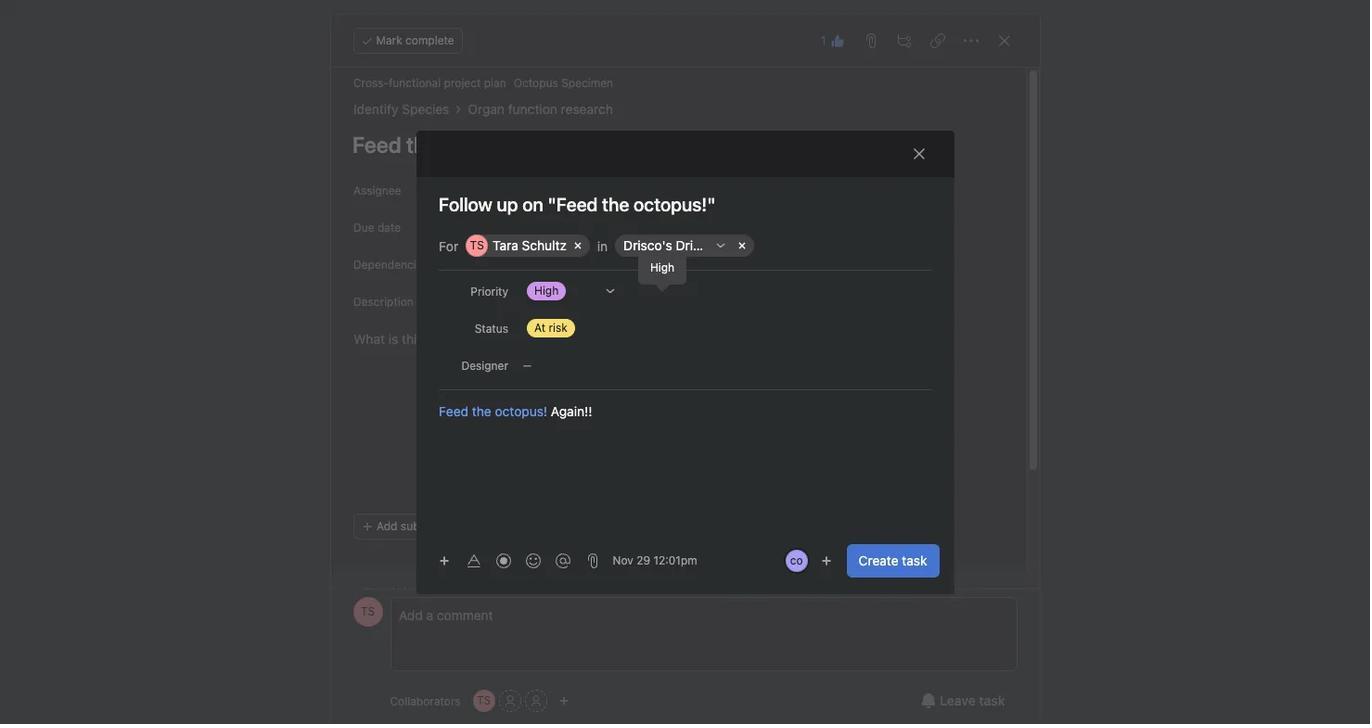 Task type: vqa. For each thing, say whether or not it's contained in the screenshot.
Global element
no



Task type: locate. For each thing, give the bounding box(es) containing it.
drisco's
[[623, 237, 672, 253]]

priority
[[470, 284, 508, 298]]

0 vertical spatial high
[[650, 261, 675, 275]]

1 horizontal spatial 29
[[691, 257, 704, 271]]

add subtask
[[376, 520, 441, 533]]

ts button right 'collaborators'
[[473, 690, 495, 713]]

nov
[[613, 554, 633, 568]]

ts button
[[353, 597, 383, 627], [473, 690, 495, 713]]

31
[[717, 257, 729, 271]]

ts button down add
[[353, 597, 383, 627]]

add or remove collaborators image
[[558, 696, 569, 707]]

research
[[561, 101, 613, 117]]

mark
[[376, 33, 402, 47]]

add subtask button
[[353, 514, 450, 540]]

description
[[353, 295, 413, 309]]

remove assignee image
[[603, 185, 614, 196]]

1 vertical spatial 29
[[637, 554, 650, 568]]

1 horizontal spatial high
[[650, 261, 675, 275]]

29 right nov
[[637, 554, 650, 568]]

close this dialog image
[[912, 146, 926, 161]]

poll
[[602, 257, 621, 271]]

risk
[[548, 321, 567, 334]]

high down 'drisco's drinks' on the top of page
[[650, 261, 675, 275]]

specimen
[[561, 76, 613, 90]]

nov 29 12:01pm
[[613, 554, 697, 568]]

task inside button
[[902, 552, 927, 568]]

feed the octopus! again!!
[[438, 403, 592, 419]]

oct
[[669, 257, 687, 271]]

#
[[651, 257, 658, 271]]

Task Name text field
[[340, 123, 1003, 166]]

tara schultz
[[492, 237, 566, 253]]

oct 29 – 31
[[669, 257, 729, 271]]

1 horizontal spatial task
[[979, 693, 1005, 709]]

ts
[[469, 238, 484, 252], [361, 605, 375, 619], [477, 694, 491, 708]]

0 vertical spatial 29
[[691, 257, 704, 271]]

complete
[[405, 33, 454, 47]]

0 horizontal spatial ts button
[[353, 597, 383, 627]]

1
[[821, 33, 826, 47]]

at risk button
[[515, 311, 627, 345]]

schultz
[[521, 237, 566, 253]]

main content containing identify species
[[331, 68, 1026, 725]]

octopus
[[513, 76, 558, 90]]

1 vertical spatial ts
[[361, 605, 375, 619]]

— button
[[515, 348, 627, 382]]

leave task button
[[909, 685, 1017, 718]]

high up at risk
[[534, 283, 558, 297]]

total
[[624, 257, 648, 271]]

drinks
[[676, 237, 713, 253]]

1 horizontal spatial ts button
[[473, 690, 495, 713]]

task
[[902, 552, 927, 568], [979, 693, 1005, 709]]

drisco's drinks
[[623, 237, 713, 253]]

0 horizontal spatial high
[[534, 283, 558, 297]]

29 left –
[[691, 257, 704, 271]]

main content
[[331, 68, 1026, 725]]

1 vertical spatial task
[[979, 693, 1005, 709]]

octopus!
[[494, 403, 547, 419]]

at risk
[[534, 321, 567, 334]]

attach a file or paste an image image
[[585, 553, 600, 568]]

mark complete button
[[353, 28, 463, 54]]

high tooltip
[[639, 252, 686, 289]]

feed
[[438, 403, 468, 419]]

0 horizontal spatial 29
[[637, 554, 650, 568]]

task right create
[[902, 552, 927, 568]]

0 vertical spatial ts button
[[353, 597, 383, 627]]

feed the octopus! dialog
[[331, 15, 1040, 725]]

1 vertical spatial high
[[534, 283, 558, 297]]

ts down add subtask button
[[361, 605, 375, 619]]

high inside dropdown button
[[534, 283, 558, 297]]

29
[[691, 257, 704, 271], [637, 554, 650, 568]]

toolbar
[[431, 547, 579, 574]]

task right leave
[[979, 693, 1005, 709]]

status
[[474, 321, 508, 335]]

collaborators
[[390, 694, 461, 708]]

organ function research
[[467, 101, 613, 117]]

add subtask image
[[897, 33, 912, 48]]

co
[[790, 553, 803, 567]]

12:01pm
[[654, 554, 697, 568]]

ts right for
[[469, 238, 484, 252]]

task inside button
[[979, 693, 1005, 709]]

due date
[[353, 221, 400, 235]]

poll total #
[[602, 257, 658, 271]]

ts right 'collaborators'
[[477, 694, 491, 708]]

emoji image
[[526, 554, 540, 569]]

the
[[472, 403, 491, 419]]

create task button
[[847, 544, 939, 578]]

2 vertical spatial ts
[[477, 694, 491, 708]]

29 for 12:01pm
[[637, 554, 650, 568]]

cross-
[[353, 76, 388, 90]]

29 inside the feed the octopus! 'dialog'
[[691, 257, 704, 271]]

record a video image
[[496, 554, 511, 569]]

for
[[438, 238, 458, 253]]

high
[[650, 261, 675, 275], [534, 283, 558, 297]]

0 vertical spatial task
[[902, 552, 927, 568]]

0 horizontal spatial task
[[902, 552, 927, 568]]

identify species link
[[353, 99, 449, 120]]

assignee
[[353, 184, 401, 198]]



Task type: describe. For each thing, give the bounding box(es) containing it.
add or remove collaborators from this task image
[[821, 555, 832, 566]]

species
[[402, 101, 449, 117]]

function
[[508, 101, 557, 117]]

due
[[353, 221, 374, 235]]

collapse task pane image
[[997, 33, 1012, 48]]

cross-functional project plan octopus specimen
[[353, 76, 613, 90]]

29 for –
[[691, 257, 704, 271]]

subtask
[[400, 520, 441, 533]]

insert an object image
[[438, 556, 449, 567]]

dependencies
[[353, 258, 428, 272]]

1 vertical spatial ts button
[[473, 690, 495, 713]]

designer
[[461, 359, 508, 372]]

create task
[[859, 552, 927, 568]]

create
[[859, 552, 899, 568]]

cross-functional project plan link
[[353, 76, 506, 90]]

—
[[523, 360, 531, 371]]

leave
[[940, 693, 976, 709]]

octopus specimen link
[[513, 76, 613, 90]]

date
[[377, 221, 400, 235]]

section image
[[715, 240, 726, 251]]

task for leave task
[[979, 693, 1005, 709]]

at
[[534, 321, 545, 334]]

1 button
[[815, 28, 850, 54]]

organ function research link
[[467, 99, 613, 120]]

feed the octopus! link
[[438, 403, 547, 419]]

plan
[[484, 76, 506, 90]]

again!!
[[551, 403, 592, 419]]

0 vertical spatial ts
[[469, 238, 484, 252]]

nov 29 12:01pm button
[[613, 554, 697, 568]]

copy task link image
[[930, 33, 945, 48]]

functional
[[388, 76, 440, 90]]

at mention image
[[555, 554, 570, 569]]

high button
[[515, 274, 627, 308]]

main content inside the feed the octopus! 'dialog'
[[331, 68, 1026, 725]]

add
[[376, 520, 397, 533]]

project
[[444, 76, 480, 90]]

task for create task
[[902, 552, 927, 568]]

co button
[[784, 548, 810, 574]]

identify species
[[353, 101, 449, 117]]

formatting image
[[466, 554, 481, 569]]

identify
[[353, 101, 398, 117]]

mark complete
[[376, 33, 454, 47]]

in
[[597, 238, 607, 253]]

tara
[[492, 237, 518, 253]]

–
[[708, 257, 714, 271]]

leave task
[[940, 693, 1005, 709]]

high inside tooltip
[[650, 261, 675, 275]]

Task name text field
[[416, 192, 954, 218]]

organ
[[467, 101, 504, 117]]



